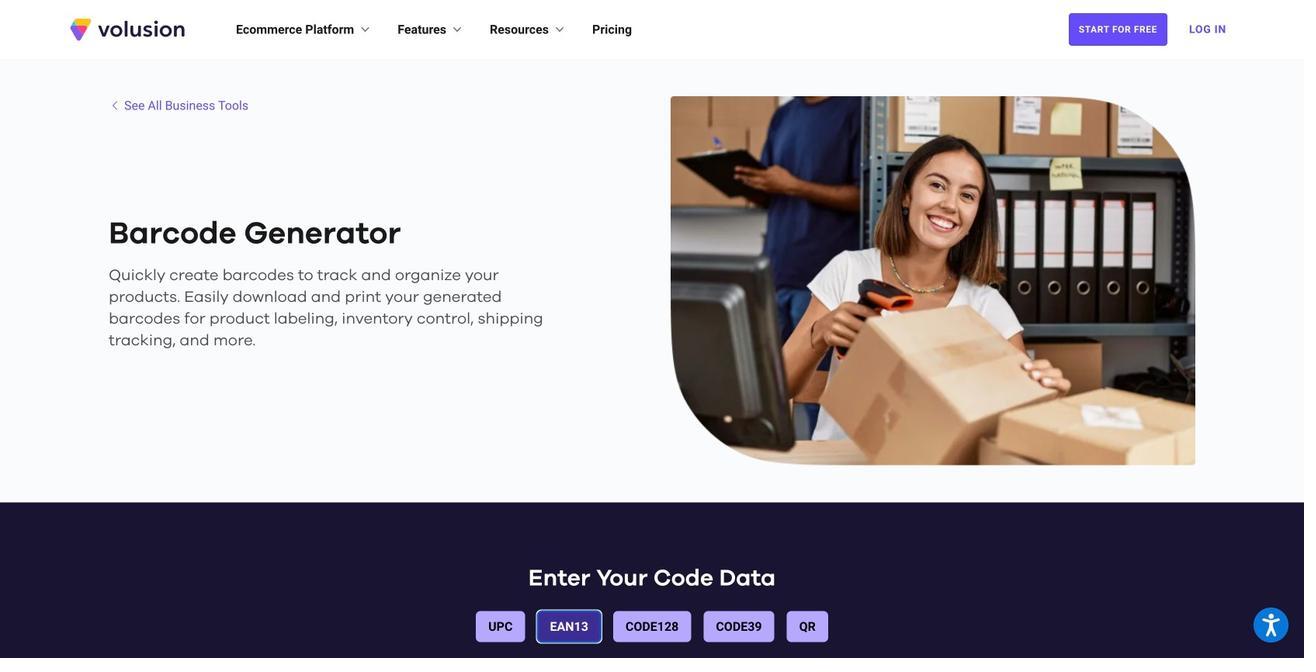 Task type: locate. For each thing, give the bounding box(es) containing it.
open accessibe: accessibility options, statement and help image
[[1262, 614, 1280, 637]]



Task type: vqa. For each thing, say whether or not it's contained in the screenshot.
the right Way
no



